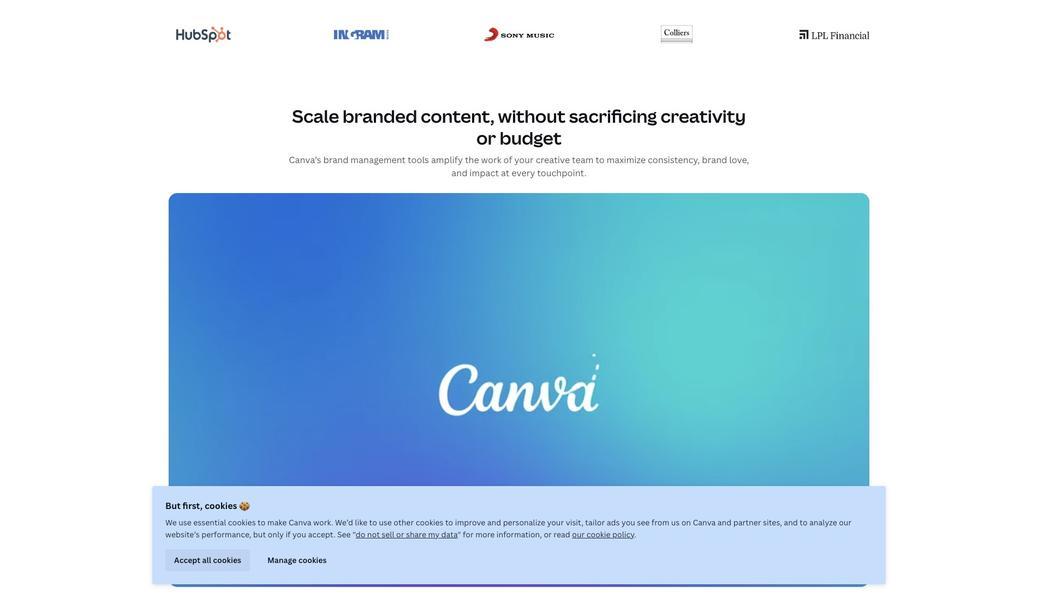 Task type: vqa. For each thing, say whether or not it's contained in the screenshot.
to
yes



Task type: locate. For each thing, give the bounding box(es) containing it.
data
[[441, 529, 458, 540]]

personalize
[[503, 517, 545, 528]]

brand right 'canva's'
[[323, 154, 349, 166]]

or inside scale branded content, without sacrificing creativity or budget canva's brand management tools amplify the work of your creative team to maximize consistency, brand love, and impact at every touchpoint.
[[477, 126, 496, 150]]

or left read
[[544, 529, 552, 540]]

1 horizontal spatial our
[[839, 517, 852, 528]]

read
[[554, 529, 570, 540]]

" left for
[[458, 529, 461, 540]]

maximize
[[607, 154, 646, 166]]

1 horizontal spatial "
[[458, 529, 461, 540]]

canva up if
[[289, 517, 311, 528]]

use up website's
[[179, 517, 192, 528]]

us
[[671, 517, 680, 528]]

"
[[353, 529, 356, 540], [458, 529, 461, 540]]

and down the
[[452, 167, 468, 179]]

more
[[476, 529, 495, 540]]

every
[[512, 167, 535, 179]]

to right like on the bottom left
[[369, 517, 377, 528]]

0 horizontal spatial or
[[396, 529, 404, 540]]

your up read
[[547, 517, 564, 528]]

like
[[355, 517, 367, 528]]

1 horizontal spatial use
[[379, 517, 392, 528]]

1 use from the left
[[179, 517, 192, 528]]

make
[[267, 517, 287, 528]]

manage cookies button
[[259, 550, 335, 572]]

visit,
[[566, 517, 583, 528]]

website's
[[165, 529, 200, 540]]

or up work
[[477, 126, 496, 150]]

0 vertical spatial our
[[839, 517, 852, 528]]

but
[[253, 529, 266, 540]]

at
[[501, 167, 510, 179]]

work
[[481, 154, 501, 166]]

you up policy
[[622, 517, 635, 528]]

to up data
[[445, 517, 453, 528]]

1 horizontal spatial you
[[622, 517, 635, 528]]

analyze
[[810, 517, 837, 528]]

use up sell
[[379, 517, 392, 528]]

creativity
[[661, 104, 746, 128]]

or
[[477, 126, 496, 150], [396, 529, 404, 540], [544, 529, 552, 540]]

accept all cookies button
[[165, 550, 250, 572]]

but
[[165, 500, 181, 512]]

tailor
[[585, 517, 605, 528]]

to
[[596, 154, 605, 166], [258, 517, 265, 528], [369, 517, 377, 528], [445, 517, 453, 528], [800, 517, 808, 528]]

1 horizontal spatial or
[[477, 126, 496, 150]]

do not sell or share my data link
[[356, 529, 458, 540]]

your up every
[[514, 154, 534, 166]]

or right sell
[[396, 529, 404, 540]]

0 horizontal spatial brand
[[323, 154, 349, 166]]

you right if
[[293, 529, 306, 540]]

performance,
[[202, 529, 251, 540]]

cookies
[[205, 500, 237, 512], [228, 517, 256, 528], [416, 517, 444, 528], [213, 555, 241, 565], [298, 555, 327, 565]]

brand
[[323, 154, 349, 166], [702, 154, 727, 166]]

your
[[514, 154, 534, 166], [547, 517, 564, 528]]

0 horizontal spatial use
[[179, 517, 192, 528]]

first,
[[183, 500, 203, 512]]

amplify
[[431, 154, 463, 166]]

1 vertical spatial our
[[572, 529, 585, 540]]

love,
[[729, 154, 749, 166]]

you
[[622, 517, 635, 528], [293, 529, 306, 540]]

our down visit,
[[572, 529, 585, 540]]

0 horizontal spatial canva
[[289, 517, 311, 528]]

only
[[268, 529, 284, 540]]

1 horizontal spatial your
[[547, 517, 564, 528]]

1 horizontal spatial canva
[[693, 517, 716, 528]]

information,
[[497, 529, 542, 540]]

ads
[[607, 517, 620, 528]]

consistency,
[[648, 154, 700, 166]]

0 vertical spatial you
[[622, 517, 635, 528]]

scale branded content, without sacrificing creativity or budget canva's brand management tools amplify the work of your creative team to maximize consistency, brand love, and impact at every touchpoint.
[[289, 104, 749, 179]]

0 vertical spatial your
[[514, 154, 534, 166]]

touchpoint.
[[537, 167, 587, 179]]

0 horizontal spatial "
[[353, 529, 356, 540]]

our cookie policy link
[[572, 529, 634, 540]]

to right team
[[596, 154, 605, 166]]

if
[[286, 529, 291, 540]]

canva
[[289, 517, 311, 528], [693, 517, 716, 528]]

1 horizontal spatial brand
[[702, 154, 727, 166]]

tools
[[408, 154, 429, 166]]

use
[[179, 517, 192, 528], [379, 517, 392, 528]]

hubspot image
[[176, 27, 231, 42]]

creative
[[536, 154, 570, 166]]

we use essential cookies to make canva work. we'd like to use other cookies to improve and personalize your visit, tailor ads you see from us on canva and partner sites, and to analyze our website's performance, but only if you accept. see "
[[165, 517, 852, 540]]

" right see
[[353, 529, 356, 540]]

1 vertical spatial you
[[293, 529, 306, 540]]

we'd
[[335, 517, 353, 528]]

1 brand from the left
[[323, 154, 349, 166]]

and left "partner"
[[718, 517, 732, 528]]

1 " from the left
[[353, 529, 356, 540]]

canva right on
[[693, 517, 716, 528]]

lpl financial image
[[800, 30, 870, 39]]

scale
[[292, 104, 339, 128]]

0 horizontal spatial your
[[514, 154, 534, 166]]

1 vertical spatial your
[[547, 517, 564, 528]]

our
[[839, 517, 852, 528], [572, 529, 585, 540]]

without
[[498, 104, 566, 128]]

cookies down accept. in the bottom left of the page
[[298, 555, 327, 565]]

see
[[337, 529, 351, 540]]

.
[[634, 529, 636, 540]]

brand left love, on the top of the page
[[702, 154, 727, 166]]

not
[[367, 529, 380, 540]]

our right analyze
[[839, 517, 852, 528]]

cookies right all
[[213, 555, 241, 565]]

and
[[452, 167, 468, 179], [487, 517, 501, 528], [718, 517, 732, 528], [784, 517, 798, 528]]

branded
[[343, 104, 417, 128]]

management
[[351, 154, 406, 166]]

🍪
[[239, 500, 250, 512]]

your inside scale branded content, without sacrificing creativity or budget canva's brand management tools amplify the work of your creative team to maximize consistency, brand love, and impact at every touchpoint.
[[514, 154, 534, 166]]

the
[[465, 154, 479, 166]]

cookie
[[587, 529, 611, 540]]



Task type: describe. For each thing, give the bounding box(es) containing it.
work.
[[313, 517, 333, 528]]

impact
[[470, 167, 499, 179]]

to left analyze
[[800, 517, 808, 528]]

content,
[[421, 104, 494, 128]]

and right sites,
[[784, 517, 798, 528]]

manage cookies
[[267, 555, 327, 565]]

ingram miro image
[[334, 30, 389, 39]]

2 horizontal spatial or
[[544, 529, 552, 540]]

share
[[406, 529, 426, 540]]

2 use from the left
[[379, 517, 392, 528]]

" inside we use essential cookies to make canva work. we'd like to use other cookies to improve and personalize your visit, tailor ads you see from us on canva and partner sites, and to analyze our website's performance, but only if you accept. see "
[[353, 529, 356, 540]]

sites,
[[763, 517, 782, 528]]

policy
[[612, 529, 634, 540]]

and inside scale branded content, without sacrificing creativity or budget canva's brand management tools amplify the work of your creative team to maximize consistency, brand love, and impact at every touchpoint.
[[452, 167, 468, 179]]

0 horizontal spatial you
[[293, 529, 306, 540]]

sony music image
[[484, 27, 554, 42]]

cookies up essential
[[205, 500, 237, 512]]

accept all cookies
[[174, 555, 241, 565]]

and up "do not sell or share my data " for more information, or read our cookie policy ."
[[487, 517, 501, 528]]

but first, cookies 🍪
[[165, 500, 250, 512]]

for
[[463, 529, 474, 540]]

our inside we use essential cookies to make canva work. we'd like to use other cookies to improve and personalize your visit, tailor ads you see from us on canva and partner sites, and to analyze our website's performance, but only if you accept. see "
[[839, 517, 852, 528]]

my
[[428, 529, 440, 540]]

on
[[682, 517, 691, 528]]

canva's
[[289, 154, 321, 166]]

your inside we use essential cookies to make canva work. we'd like to use other cookies to improve and personalize your visit, tailor ads you see from us on canva and partner sites, and to analyze our website's performance, but only if you accept. see "
[[547, 517, 564, 528]]

cookies down 🍪
[[228, 517, 256, 528]]

essential
[[193, 517, 226, 528]]

manage
[[267, 555, 297, 565]]

accept
[[174, 555, 200, 565]]

0 horizontal spatial our
[[572, 529, 585, 540]]

all
[[202, 555, 211, 565]]

other
[[394, 517, 414, 528]]

we
[[165, 517, 177, 528]]

cookies up my
[[416, 517, 444, 528]]

sell
[[382, 529, 394, 540]]

do
[[356, 529, 365, 540]]

2 " from the left
[[458, 529, 461, 540]]

1 canva from the left
[[289, 517, 311, 528]]

team
[[572, 154, 594, 166]]

see
[[637, 517, 650, 528]]

2 canva from the left
[[693, 517, 716, 528]]

2 brand from the left
[[702, 154, 727, 166]]

to up but
[[258, 517, 265, 528]]

of
[[504, 154, 512, 166]]

to inside scale branded content, without sacrificing creativity or budget canva's brand management tools amplify the work of your creative team to maximize consistency, brand love, and impact at every touchpoint.
[[596, 154, 605, 166]]

partner
[[733, 517, 761, 528]]

budget
[[500, 126, 562, 150]]

sacrificing
[[569, 104, 657, 128]]

colliers international image
[[661, 19, 693, 50]]

improve
[[455, 517, 485, 528]]

from
[[652, 517, 669, 528]]

do not sell or share my data " for more information, or read our cookie policy .
[[356, 529, 636, 540]]

accept.
[[308, 529, 335, 540]]



